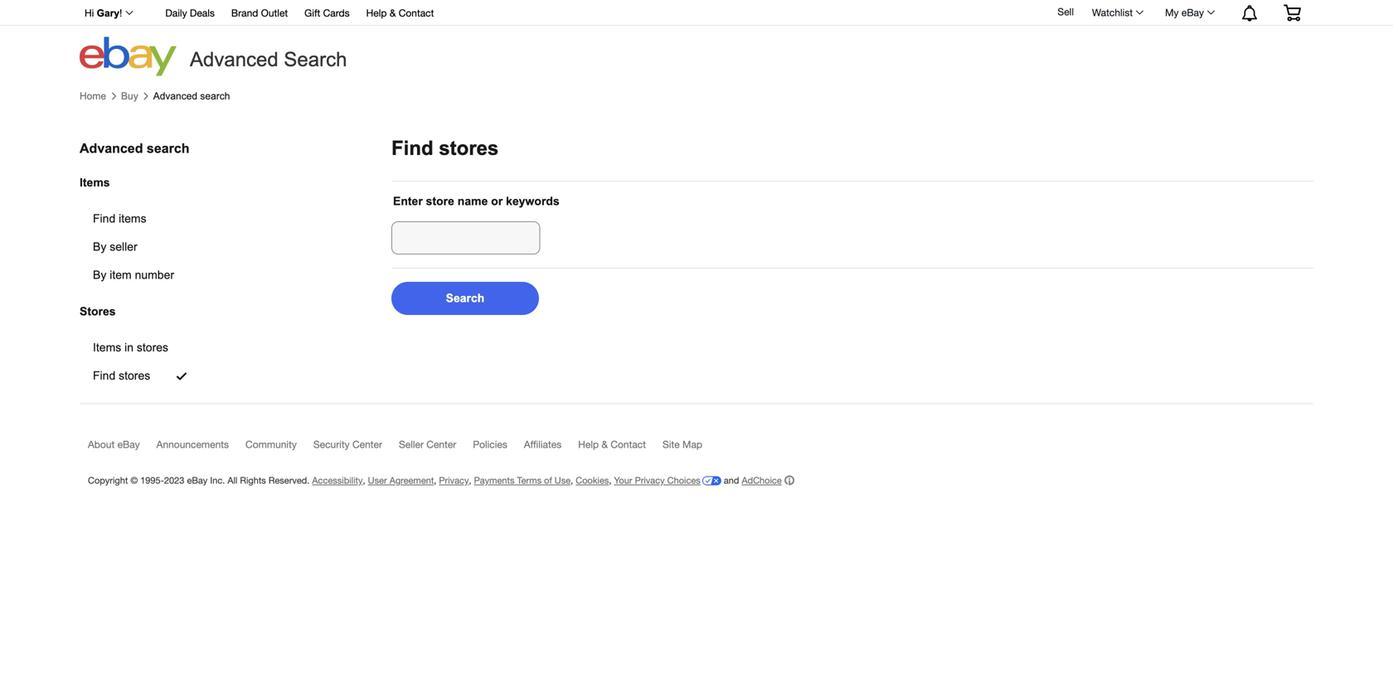 Task type: describe. For each thing, give the bounding box(es) containing it.
1 vertical spatial help & contact link
[[578, 439, 663, 458]]

0 horizontal spatial help & contact link
[[366, 5, 434, 23]]

ebay for about ebay
[[117, 439, 140, 450]]

site map link
[[663, 439, 719, 458]]

stores inside find stores link
[[119, 369, 150, 382]]

brand
[[231, 7, 258, 19]]

0 vertical spatial advanced
[[190, 49, 278, 70]]

seller
[[110, 241, 137, 254]]

find stores link
[[80, 362, 208, 390]]

in
[[125, 341, 134, 354]]

0 vertical spatial stores
[[439, 137, 499, 159]]

security
[[313, 439, 350, 450]]

about ebay
[[88, 439, 140, 450]]

by item number link
[[80, 261, 214, 290]]

gift cards
[[305, 7, 350, 19]]

your
[[614, 475, 632, 486]]

store
[[426, 195, 454, 208]]

outlet
[[261, 7, 288, 19]]

daily deals link
[[165, 5, 215, 23]]

user agreement link
[[368, 475, 434, 486]]

number
[[135, 269, 174, 282]]

seller center link
[[399, 439, 473, 458]]

or
[[491, 195, 503, 208]]

search button
[[391, 282, 539, 315]]

announcements
[[156, 439, 229, 450]]

your privacy choices link
[[614, 475, 721, 486]]

seller
[[399, 439, 424, 450]]

find for find stores link
[[93, 369, 115, 382]]

©
[[130, 475, 138, 486]]

find stores inside find stores link
[[93, 369, 150, 382]]

search inside button
[[446, 292, 485, 305]]

account navigation
[[75, 0, 1314, 26]]

inc.
[[210, 475, 225, 486]]

contact for the leftmost 'help & contact' link
[[399, 7, 434, 19]]

sell
[[1058, 6, 1074, 18]]

by for by seller
[[93, 241, 106, 254]]

cookies link
[[576, 475, 609, 486]]

about ebay link
[[88, 439, 156, 458]]

2 privacy from the left
[[635, 475, 665, 486]]

brand outlet
[[231, 7, 288, 19]]

gift
[[305, 7, 320, 19]]

& for the leftmost 'help & contact' link
[[390, 7, 396, 19]]

of
[[544, 475, 552, 486]]

by seller
[[93, 241, 137, 254]]

rights
[[240, 475, 266, 486]]

adchoice
[[742, 475, 782, 486]]

hi
[[85, 7, 94, 19]]

item
[[110, 269, 132, 282]]

my ebay link
[[1156, 2, 1223, 22]]

items for items
[[80, 176, 110, 189]]

map
[[683, 439, 703, 450]]

agreement
[[390, 475, 434, 486]]

5 , from the left
[[609, 475, 612, 486]]

2 , from the left
[[434, 475, 437, 486]]

by seller link
[[80, 233, 214, 261]]

banner containing sell
[[75, 0, 1314, 76]]

privacy link
[[439, 475, 469, 486]]

1 privacy from the left
[[439, 475, 469, 486]]

buy
[[121, 90, 138, 102]]

announcements link
[[156, 439, 246, 458]]

gift cards link
[[305, 5, 350, 23]]

brand outlet link
[[231, 5, 288, 23]]

advanced search link
[[153, 90, 230, 102]]

help for bottom 'help & contact' link
[[578, 439, 599, 450]]

gary
[[97, 7, 119, 19]]

items in stores
[[93, 341, 168, 354]]

4 , from the left
[[571, 475, 573, 486]]

user
[[368, 475, 387, 486]]

community link
[[246, 439, 313, 458]]

enter store name or keywords
[[393, 195, 560, 208]]

adchoice link
[[742, 475, 794, 486]]

home link
[[80, 90, 106, 102]]

advanced search
[[190, 49, 347, 70]]

sell link
[[1050, 6, 1082, 18]]

my
[[1165, 7, 1179, 18]]

1 vertical spatial search
[[147, 141, 190, 156]]

help & contact for the leftmost 'help & contact' link
[[366, 7, 434, 19]]

affiliates
[[524, 439, 562, 450]]

policies
[[473, 439, 507, 450]]

buy link
[[121, 90, 138, 102]]



Task type: locate. For each thing, give the bounding box(es) containing it.
ebay right my at the right of the page
[[1182, 7, 1204, 18]]

copyright © 1995-2023 ebay inc. all rights reserved. accessibility , user agreement , privacy , payments terms of use , cookies , your privacy choices
[[88, 475, 701, 486]]

help & contact link
[[366, 5, 434, 23], [578, 439, 663, 458]]

0 horizontal spatial &
[[390, 7, 396, 19]]

0 vertical spatial items
[[80, 176, 110, 189]]

0 vertical spatial find stores
[[391, 137, 499, 159]]

0 horizontal spatial center
[[352, 439, 382, 450]]

0 horizontal spatial help
[[366, 7, 387, 19]]

your shopping cart image
[[1283, 4, 1302, 21]]

policies link
[[473, 439, 524, 458]]

1 vertical spatial by
[[93, 269, 106, 282]]

1 horizontal spatial privacy
[[635, 475, 665, 486]]

1 vertical spatial advanced
[[153, 90, 197, 102]]

affiliates link
[[524, 439, 578, 458]]

banner
[[75, 0, 1314, 76]]

& up the cookies
[[602, 439, 608, 450]]

items up find items
[[80, 176, 110, 189]]

find for "find items" "link"
[[93, 213, 115, 225]]

advanced down buy link
[[80, 141, 143, 156]]

help & contact
[[366, 7, 434, 19], [578, 439, 646, 450]]

advanced search down buy link
[[80, 141, 190, 156]]

search
[[200, 90, 230, 102], [147, 141, 190, 156]]

site map
[[663, 439, 703, 450]]

stores inside the items in stores link
[[137, 341, 168, 354]]

name
[[458, 195, 488, 208]]

watchlist link
[[1083, 2, 1151, 22]]

keywords
[[506, 195, 560, 208]]

1 vertical spatial find stores
[[93, 369, 150, 382]]

enter
[[393, 195, 423, 208]]

0 vertical spatial help & contact link
[[366, 5, 434, 23]]

, left user
[[363, 475, 365, 486]]

help up the cookies
[[578, 439, 599, 450]]

2 center from the left
[[427, 439, 456, 450]]

by left item
[[93, 269, 106, 282]]

2 by from the top
[[93, 269, 106, 282]]

1 center from the left
[[352, 439, 382, 450]]

2 horizontal spatial ebay
[[1182, 7, 1204, 18]]

find down items in stores
[[93, 369, 115, 382]]

ebay for my ebay
[[1182, 7, 1204, 18]]

help & contact link right cards
[[366, 5, 434, 23]]

0 vertical spatial help & contact
[[366, 7, 434, 19]]

help right cards
[[366, 7, 387, 19]]

0 vertical spatial search
[[284, 49, 347, 70]]

0 vertical spatial contact
[[399, 7, 434, 19]]

and
[[724, 475, 739, 486]]

find stores down in
[[93, 369, 150, 382]]

3 , from the left
[[469, 475, 472, 486]]

help inside account navigation
[[366, 7, 387, 19]]

& inside account navigation
[[390, 7, 396, 19]]

by for by item number
[[93, 269, 106, 282]]

0 horizontal spatial search
[[284, 49, 347, 70]]

find
[[391, 137, 433, 159], [93, 213, 115, 225], [93, 369, 115, 382]]

help & contact inside account navigation
[[366, 7, 434, 19]]

0 horizontal spatial contact
[[399, 7, 434, 19]]

, left cookies link
[[571, 475, 573, 486]]

help for the leftmost 'help & contact' link
[[366, 7, 387, 19]]

1 horizontal spatial &
[[602, 439, 608, 450]]

1 horizontal spatial center
[[427, 439, 456, 450]]

hi gary !
[[85, 7, 122, 19]]

advanced search
[[153, 90, 230, 102], [80, 141, 190, 156]]

help & contact up your at the bottom of the page
[[578, 439, 646, 450]]

0 horizontal spatial ebay
[[117, 439, 140, 450]]

advanced search right buy
[[153, 90, 230, 102]]

copyright
[[88, 475, 128, 486]]

privacy right your at the bottom of the page
[[635, 475, 665, 486]]

1 vertical spatial search
[[446, 292, 485, 305]]

0 vertical spatial find
[[391, 137, 433, 159]]

& for bottom 'help & contact' link
[[602, 439, 608, 450]]

watchlist
[[1092, 7, 1133, 18]]

1 horizontal spatial help & contact link
[[578, 439, 663, 458]]

1 vertical spatial help & contact
[[578, 439, 646, 450]]

center
[[352, 439, 382, 450], [427, 439, 456, 450]]

1 horizontal spatial help
[[578, 439, 599, 450]]

items in stores link
[[80, 334, 208, 362]]

center for security center
[[352, 439, 382, 450]]

2 vertical spatial advanced
[[80, 141, 143, 156]]

1 , from the left
[[363, 475, 365, 486]]

seller center
[[399, 439, 456, 450]]

daily deals
[[165, 7, 215, 19]]

site
[[663, 439, 680, 450]]

0 vertical spatial search
[[200, 90, 230, 102]]

advanced
[[190, 49, 278, 70], [153, 90, 197, 102], [80, 141, 143, 156]]

items
[[80, 176, 110, 189], [93, 341, 121, 354]]

help & contact link up your at the bottom of the page
[[578, 439, 663, 458]]

&
[[390, 7, 396, 19], [602, 439, 608, 450]]

0 vertical spatial advanced search
[[153, 90, 230, 102]]

security center
[[313, 439, 382, 450]]

privacy
[[439, 475, 469, 486], [635, 475, 665, 486]]

1 vertical spatial advanced search
[[80, 141, 190, 156]]

& right cards
[[390, 7, 396, 19]]

advanced right buy
[[153, 90, 197, 102]]

find stores
[[391, 137, 499, 159], [93, 369, 150, 382]]

find items link
[[80, 205, 214, 233]]

help & contact for bottom 'help & contact' link
[[578, 439, 646, 450]]

stores
[[439, 137, 499, 159], [137, 341, 168, 354], [119, 369, 150, 382]]

help & contact inside 'help & contact' link
[[578, 439, 646, 450]]

0 vertical spatial &
[[390, 7, 396, 19]]

1 horizontal spatial ebay
[[187, 475, 208, 486]]

find stores up "store"
[[391, 137, 499, 159]]

cookies
[[576, 475, 609, 486]]

0 horizontal spatial help & contact
[[366, 7, 434, 19]]

use
[[555, 475, 571, 486]]

1 horizontal spatial search
[[200, 90, 230, 102]]

stores right in
[[137, 341, 168, 354]]

and adchoice
[[721, 475, 782, 486]]

!
[[119, 7, 122, 19]]

terms
[[517, 475, 542, 486]]

by left seller
[[93, 241, 106, 254]]

accessibility
[[312, 475, 363, 486]]

search
[[284, 49, 347, 70], [446, 292, 485, 305]]

0 vertical spatial ebay
[[1182, 7, 1204, 18]]

1 horizontal spatial find stores
[[391, 137, 499, 159]]

search down gift
[[284, 49, 347, 70]]

Enter store name or keywords text field
[[391, 221, 540, 255]]

deals
[[190, 7, 215, 19]]

2023
[[164, 475, 184, 486]]

find inside "link"
[[93, 213, 115, 225]]

help
[[366, 7, 387, 19], [578, 439, 599, 450]]

payments terms of use link
[[474, 475, 571, 486]]

stores up name
[[439, 137, 499, 159]]

contact for bottom 'help & contact' link
[[611, 439, 646, 450]]

ebay inside account navigation
[[1182, 7, 1204, 18]]

cards
[[323, 7, 350, 19]]

1 vertical spatial help
[[578, 439, 599, 450]]

items left in
[[93, 341, 121, 354]]

items
[[119, 213, 146, 225]]

items for items in stores
[[93, 341, 121, 354]]

reserved.
[[269, 475, 310, 486]]

contact up your at the bottom of the page
[[611, 439, 646, 450]]

search down advanced search
[[200, 90, 230, 102]]

1 vertical spatial stores
[[137, 341, 168, 354]]

ebay
[[1182, 7, 1204, 18], [117, 439, 140, 450], [187, 475, 208, 486]]

center right security
[[352, 439, 382, 450]]

0 vertical spatial help
[[366, 7, 387, 19]]

help & contact right cards
[[366, 7, 434, 19]]

daily
[[165, 7, 187, 19]]

1995-
[[140, 475, 164, 486]]

all
[[228, 475, 238, 486]]

by item number
[[93, 269, 174, 282]]

, left payments
[[469, 475, 472, 486]]

by
[[93, 241, 106, 254], [93, 269, 106, 282]]

community
[[246, 439, 297, 450]]

1 horizontal spatial help & contact
[[578, 439, 646, 450]]

advanced down brand
[[190, 49, 278, 70]]

security center link
[[313, 439, 399, 458]]

center right seller
[[427, 439, 456, 450]]

2 vertical spatial stores
[[119, 369, 150, 382]]

0 horizontal spatial search
[[147, 141, 190, 156]]

stores down items in stores
[[119, 369, 150, 382]]

1 vertical spatial contact
[[611, 439, 646, 450]]

, left your at the bottom of the page
[[609, 475, 612, 486]]

search down advanced search link
[[147, 141, 190, 156]]

2 vertical spatial ebay
[[187, 475, 208, 486]]

0 vertical spatial by
[[93, 241, 106, 254]]

contact right cards
[[399, 7, 434, 19]]

accessibility link
[[312, 475, 363, 486]]

my ebay
[[1165, 7, 1204, 18]]

0 horizontal spatial find stores
[[93, 369, 150, 382]]

privacy down seller center link
[[439, 475, 469, 486]]

1 by from the top
[[93, 241, 106, 254]]

ebay right about
[[117, 439, 140, 450]]

search down 'enter store name or keywords' text box
[[446, 292, 485, 305]]

find up enter
[[391, 137, 433, 159]]

1 vertical spatial &
[[602, 439, 608, 450]]

2 vertical spatial find
[[93, 369, 115, 382]]

find items
[[93, 213, 146, 225]]

ebay left "inc."
[[187, 475, 208, 486]]

choices
[[667, 475, 701, 486]]

stores
[[80, 305, 116, 318]]

1 vertical spatial ebay
[[117, 439, 140, 450]]

about
[[88, 439, 115, 450]]

payments
[[474, 475, 515, 486]]

1 horizontal spatial search
[[446, 292, 485, 305]]

1 vertical spatial items
[[93, 341, 121, 354]]

, left privacy link
[[434, 475, 437, 486]]

center for seller center
[[427, 439, 456, 450]]

home
[[80, 90, 106, 102]]

contact inside account navigation
[[399, 7, 434, 19]]

find left items
[[93, 213, 115, 225]]

1 vertical spatial find
[[93, 213, 115, 225]]

1 horizontal spatial contact
[[611, 439, 646, 450]]

0 horizontal spatial privacy
[[439, 475, 469, 486]]



Task type: vqa. For each thing, say whether or not it's contained in the screenshot.
step it up
no



